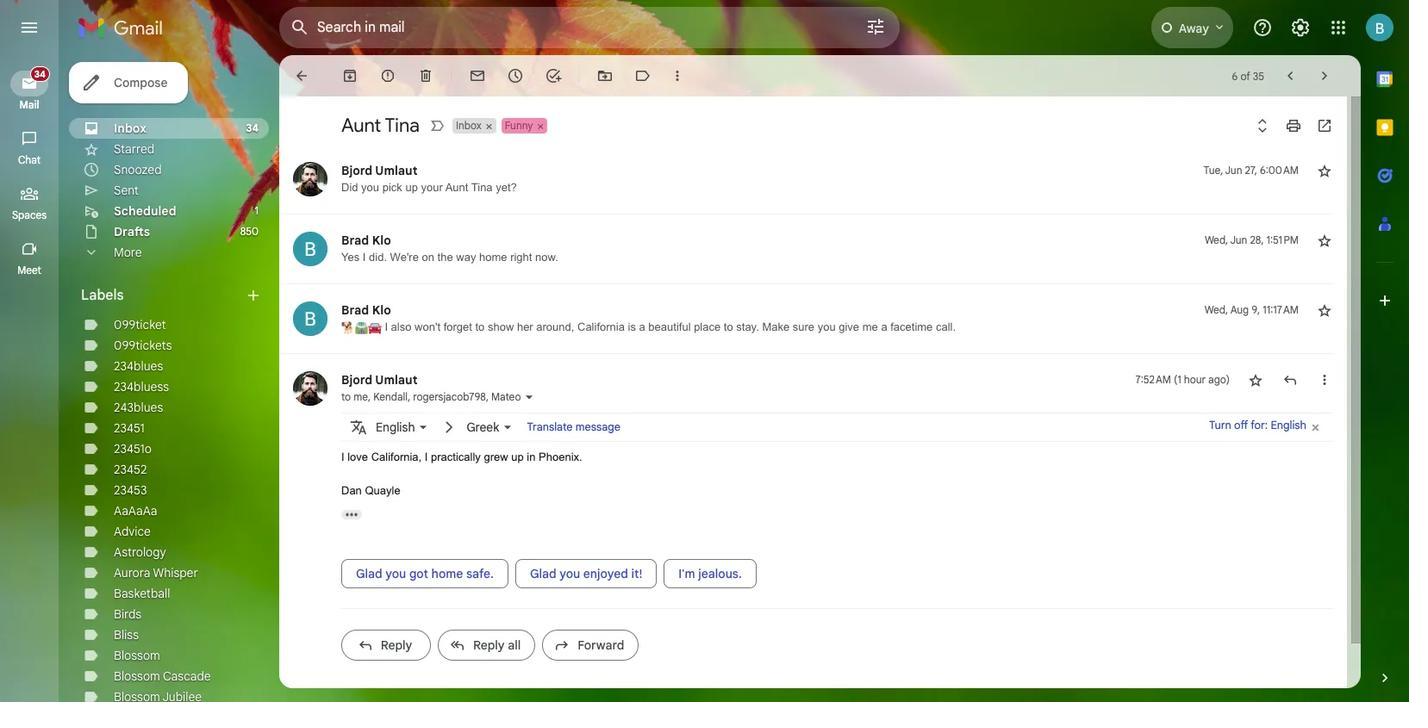 Task type: locate. For each thing, give the bounding box(es) containing it.
i left 'practically'
[[425, 451, 428, 464]]

0 vertical spatial up
[[405, 181, 418, 194]]

funny
[[505, 119, 533, 132]]

reply down got at the bottom left of page
[[381, 637, 412, 653]]

1 vertical spatial me
[[353, 390, 368, 403]]

2 bjord umlaut from the top
[[341, 372, 418, 388]]

0 vertical spatial tina
[[385, 114, 420, 137]]

me
[[862, 321, 878, 334], [353, 390, 368, 403]]

english right for:
[[1271, 418, 1307, 432]]

1 vertical spatial bjord
[[341, 372, 372, 388]]

🚘 image
[[368, 321, 382, 335]]

1 horizontal spatial 34
[[246, 122, 259, 134]]

reply link
[[341, 630, 431, 661]]

bjord down 🛣 image
[[341, 372, 372, 388]]

Not starred checkbox
[[1247, 371, 1264, 389]]

0 vertical spatial brad klo
[[341, 233, 391, 248]]

english
[[1271, 418, 1307, 432], [376, 419, 415, 435]]

did.
[[369, 251, 387, 264]]

drafts link
[[114, 224, 150, 240]]

home inside button
[[431, 566, 463, 581]]

1 vertical spatial home
[[431, 566, 463, 581]]

glad left enjoyed
[[530, 566, 556, 581]]

glad you got home safe.
[[356, 566, 494, 581]]

2 a from the left
[[881, 321, 887, 334]]

spaces heading
[[0, 209, 59, 222]]

0 vertical spatial 34
[[34, 68, 46, 80]]

1 horizontal spatial ,
[[408, 390, 410, 403]]

099ticket
[[114, 317, 166, 333]]

message
[[575, 421, 621, 434]]

1 vertical spatial tina
[[471, 181, 493, 194]]

34 up the 1
[[246, 122, 259, 134]]

tina down the report spam icon
[[385, 114, 420, 137]]

blossom cascade
[[114, 669, 211, 684]]

aunt
[[341, 114, 381, 137], [445, 181, 468, 194]]

0 vertical spatial me
[[862, 321, 878, 334]]

1
[[255, 204, 259, 217]]

yes i did. we're on the way home right now.
[[341, 251, 558, 264]]

1 horizontal spatial inbox
[[456, 119, 482, 132]]

starred
[[114, 141, 154, 157]]

english up california,
[[376, 419, 415, 435]]

0 vertical spatial klo
[[372, 233, 391, 248]]

klo up 🚘 image
[[372, 302, 391, 318]]

brad up 🛣 image
[[341, 302, 369, 318]]

labels heading
[[81, 287, 245, 304]]

greek list box
[[467, 416, 516, 439]]

6
[[1232, 69, 1238, 82]]

0 horizontal spatial english
[[376, 419, 415, 435]]

tina left yet?
[[471, 181, 493, 194]]

aurora
[[114, 565, 150, 581]]

1 vertical spatial blossom
[[114, 669, 160, 684]]

1 bjord from the top
[[341, 163, 372, 178]]

greek option
[[467, 416, 499, 439]]

up right pick
[[405, 181, 418, 194]]

forward
[[578, 637, 624, 653]]

0 vertical spatial bjord umlaut
[[341, 163, 418, 178]]

english list box
[[376, 416, 432, 439]]

1 klo from the top
[[372, 233, 391, 248]]

show trimmed content image
[[341, 510, 362, 519]]

umlaut up kendall
[[375, 372, 418, 388]]

2 glad from the left
[[530, 566, 556, 581]]

won't
[[415, 321, 440, 334]]

search in mail image
[[284, 12, 315, 43]]

inbox left funny "button"
[[456, 119, 482, 132]]

bliss link
[[114, 627, 139, 643]]

, left the mateo
[[486, 390, 489, 403]]

you
[[361, 181, 379, 194], [818, 321, 836, 334], [385, 566, 406, 581], [559, 566, 580, 581]]

0 horizontal spatial home
[[431, 566, 463, 581]]

to
[[475, 321, 485, 334], [724, 321, 733, 334], [341, 390, 351, 403]]

1 horizontal spatial aunt
[[445, 181, 468, 194]]

back to inbox image
[[293, 67, 310, 84]]

reply for reply all
[[473, 637, 505, 653]]

1 vertical spatial brad
[[341, 302, 369, 318]]

forget
[[444, 321, 472, 334]]

i left love
[[341, 451, 344, 464]]

tina inside list
[[471, 181, 493, 194]]

rogersjacob798
[[413, 390, 486, 403]]

brad up yes
[[341, 233, 369, 248]]

right
[[510, 251, 532, 264]]

1 horizontal spatial a
[[881, 321, 887, 334]]

now.
[[535, 251, 558, 264]]

bjord umlaut up pick
[[341, 163, 418, 178]]

1 vertical spatial 34
[[246, 122, 259, 134]]

chat
[[18, 153, 41, 166]]

glad for glad you got home safe.
[[356, 566, 382, 581]]

1 vertical spatial klo
[[372, 302, 391, 318]]

blossom down bliss
[[114, 648, 160, 664]]

more image
[[669, 67, 686, 84]]

blossom down blossom link
[[114, 669, 160, 684]]

2 blossom from the top
[[114, 669, 160, 684]]

turn
[[1209, 418, 1231, 432]]

sent link
[[114, 183, 139, 198]]

aunt right your
[[445, 181, 468, 194]]

1 reply from the left
[[381, 637, 412, 653]]

snooze image
[[507, 67, 524, 84]]

2 reply from the left
[[473, 637, 505, 653]]

0 horizontal spatial me
[[353, 390, 368, 403]]

compose
[[114, 75, 168, 90]]

umlaut
[[375, 163, 418, 178], [375, 372, 418, 388]]

mateo
[[491, 390, 521, 403]]

0 vertical spatial brad
[[341, 233, 369, 248]]

35
[[1253, 69, 1264, 82]]

brad klo up 🛣 image
[[341, 302, 391, 318]]

labels image
[[634, 67, 652, 84]]

aunt down the archive icon on the left of the page
[[341, 114, 381, 137]]

to left kendall
[[341, 390, 351, 403]]

navigation containing mail
[[0, 55, 60, 702]]

yet?
[[496, 181, 517, 194]]

place
[[694, 321, 721, 334]]

stay.
[[736, 321, 759, 334]]

34 link
[[10, 66, 50, 97]]

0 vertical spatial umlaut
[[375, 163, 418, 178]]

1 horizontal spatial up
[[511, 451, 524, 464]]

up left in
[[511, 451, 524, 464]]

0 vertical spatial bjord
[[341, 163, 372, 178]]

basketball
[[114, 586, 170, 602]]

archive image
[[341, 67, 359, 84]]

to left stay.
[[724, 321, 733, 334]]

you left enjoyed
[[559, 566, 580, 581]]

7:52 am (1 hour ago) cell
[[1135, 371, 1230, 389]]

a right is
[[639, 321, 645, 334]]

bjord
[[341, 163, 372, 178], [341, 372, 372, 388]]

inbox for 'inbox' button
[[456, 119, 482, 132]]

klo up did. at the top of page
[[372, 233, 391, 248]]

pick
[[382, 181, 402, 194]]

english inside list box
[[376, 419, 415, 435]]

inbox up the starred
[[114, 121, 146, 136]]

34 up mail
[[34, 68, 46, 80]]

bjord up did
[[341, 163, 372, 178]]

up
[[405, 181, 418, 194], [511, 451, 524, 464]]

you left got at the bottom left of page
[[385, 566, 406, 581]]

also
[[391, 321, 411, 334]]

1 glad from the left
[[356, 566, 382, 581]]

home right got at the bottom left of page
[[431, 566, 463, 581]]

1 horizontal spatial glad
[[530, 566, 556, 581]]

quayle
[[365, 484, 400, 497]]

list
[[279, 145, 1333, 674]]

0 vertical spatial home
[[479, 251, 507, 264]]

1 vertical spatial aunt
[[445, 181, 468, 194]]

inbox inside 'inbox' button
[[456, 119, 482, 132]]

6 of 35
[[1232, 69, 1264, 82]]

i love california, i practically grew up in phoenix.
[[341, 451, 582, 464]]

23451
[[114, 421, 145, 436]]

meet
[[17, 264, 41, 277]]

you for glad you got home safe.
[[385, 566, 406, 581]]

, left kendall
[[368, 390, 371, 403]]

home right way
[[479, 251, 507, 264]]

hour
[[1184, 373, 1206, 386]]

navigation
[[0, 55, 60, 702]]

0 vertical spatial aunt
[[341, 114, 381, 137]]

1 horizontal spatial reply
[[473, 637, 505, 653]]

to left show
[[475, 321, 485, 334]]

forward link
[[542, 630, 639, 661]]

a left facetime
[[881, 321, 887, 334]]

0 horizontal spatial 34
[[34, 68, 46, 80]]

1 horizontal spatial me
[[862, 321, 878, 334]]

0 vertical spatial blossom
[[114, 648, 160, 664]]

1 vertical spatial umlaut
[[375, 372, 418, 388]]

bliss
[[114, 627, 139, 643]]

inbox button
[[452, 118, 483, 134]]

1 horizontal spatial tina
[[471, 181, 493, 194]]

umlaut up pick
[[375, 163, 418, 178]]

blossom for blossom cascade
[[114, 669, 160, 684]]

0 horizontal spatial ,
[[368, 390, 371, 403]]

(1
[[1174, 373, 1181, 386]]

chat heading
[[0, 153, 59, 167]]

practically
[[431, 451, 481, 464]]

blossom for blossom link
[[114, 648, 160, 664]]

reply all
[[473, 637, 521, 653]]

0 horizontal spatial a
[[639, 321, 645, 334]]

1 a from the left
[[639, 321, 645, 334]]

me left kendall
[[353, 390, 368, 403]]

you for glad you enjoyed it!
[[559, 566, 580, 581]]

you right did
[[361, 181, 379, 194]]

basketball link
[[114, 586, 170, 602]]

bjord umlaut up kendall
[[341, 372, 418, 388]]

0 horizontal spatial up
[[405, 181, 418, 194]]

glad left got at the bottom left of page
[[356, 566, 382, 581]]

klo
[[372, 233, 391, 248], [372, 302, 391, 318]]

got
[[409, 566, 428, 581]]

glad you enjoyed it! button
[[515, 559, 657, 588]]

0 horizontal spatial reply
[[381, 637, 412, 653]]

2 brad klo from the top
[[341, 302, 391, 318]]

7:52 am (1 hour ago)
[[1135, 373, 1230, 386]]

, up english list box
[[408, 390, 410, 403]]

0 horizontal spatial tina
[[385, 114, 420, 137]]

brad klo up did. at the top of page
[[341, 233, 391, 248]]

love
[[347, 451, 368, 464]]

on
[[422, 251, 434, 264]]

more
[[114, 245, 142, 260]]

sure
[[793, 321, 814, 334]]

compose button
[[69, 62, 188, 103]]

aaaaaa link
[[114, 503, 157, 519]]

1 horizontal spatial to
[[475, 321, 485, 334]]

report spam image
[[379, 67, 396, 84]]

brad
[[341, 233, 369, 248], [341, 302, 369, 318]]

reply left 'all'
[[473, 637, 505, 653]]

a
[[639, 321, 645, 334], [881, 321, 887, 334]]

1 vertical spatial brad klo
[[341, 302, 391, 318]]

1 blossom from the top
[[114, 648, 160, 664]]

me right 'give'
[[862, 321, 878, 334]]

older image
[[1316, 67, 1333, 84]]

your
[[421, 181, 443, 194]]

tab list
[[1361, 55, 1409, 640]]

1 vertical spatial bjord umlaut
[[341, 372, 418, 388]]

0 horizontal spatial glad
[[356, 566, 382, 581]]

2 horizontal spatial ,
[[486, 390, 489, 403]]

add to tasks image
[[545, 67, 562, 84]]

0 horizontal spatial inbox
[[114, 121, 146, 136]]



Task type: vqa. For each thing, say whether or not it's contained in the screenshot.
Breeze link's Breeze
no



Task type: describe. For each thing, give the bounding box(es) containing it.
mark as unread image
[[469, 67, 486, 84]]

snoozed link
[[114, 162, 162, 178]]

did you pick up your aunt tina yet?
[[341, 181, 517, 194]]

delete image
[[417, 67, 434, 84]]

243blues
[[114, 400, 163, 415]]

cascade
[[163, 669, 211, 684]]

birds
[[114, 607, 141, 622]]

234blues link
[[114, 359, 163, 374]]

funny button
[[501, 118, 535, 134]]

34 inside navigation
[[34, 68, 46, 80]]

greek
[[467, 419, 499, 435]]

0 horizontal spatial aunt
[[341, 114, 381, 137]]

advice link
[[114, 524, 151, 539]]

translate message
[[527, 421, 621, 434]]

turn off for: english
[[1209, 418, 1307, 432]]

california
[[577, 321, 625, 334]]

make
[[762, 321, 790, 334]]

7:52 am
[[1135, 373, 1171, 386]]

off
[[1234, 418, 1248, 432]]

3 , from the left
[[486, 390, 489, 403]]

23451o link
[[114, 441, 152, 457]]

2 , from the left
[[408, 390, 410, 403]]

1 umlaut from the top
[[375, 163, 418, 178]]

i right 🚘 image
[[385, 321, 388, 334]]

newer image
[[1282, 67, 1299, 84]]

spaces
[[12, 209, 47, 221]]

for:
[[1251, 418, 1268, 432]]

sent
[[114, 183, 139, 198]]

settings image
[[1290, 17, 1311, 38]]

show
[[488, 321, 514, 334]]

starred link
[[114, 141, 154, 157]]

099tickets link
[[114, 338, 172, 353]]

scheduled link
[[114, 203, 176, 219]]

1 horizontal spatial english
[[1271, 418, 1307, 432]]

1 brad from the top
[[341, 233, 369, 248]]

labels
[[81, 287, 124, 304]]

advanced search options image
[[858, 9, 893, 44]]

main menu image
[[19, 17, 40, 38]]

blossom link
[[114, 648, 160, 664]]

glad you got home safe. button
[[341, 559, 508, 588]]

i'm jealous. button
[[664, 559, 756, 588]]

california,
[[371, 451, 422, 464]]

234bluess link
[[114, 379, 169, 395]]

243blues link
[[114, 400, 163, 415]]

meet heading
[[0, 264, 59, 278]]

23453 link
[[114, 483, 147, 498]]

dan quayle
[[341, 484, 400, 497]]

mail heading
[[0, 98, 59, 112]]

🐕 image
[[341, 321, 355, 335]]

ago)
[[1208, 373, 1230, 386]]

glad for glad you enjoyed it!
[[530, 566, 556, 581]]

yes
[[341, 251, 360, 264]]

reply for reply
[[381, 637, 412, 653]]

list containing bjord umlaut
[[279, 145, 1333, 674]]

2 bjord from the top
[[341, 372, 372, 388]]

jealous.
[[698, 566, 742, 581]]

move to image
[[596, 67, 614, 84]]

drafts
[[114, 224, 150, 240]]

dan
[[341, 484, 362, 497]]

aunt tina
[[341, 114, 420, 137]]

enjoyed
[[583, 566, 628, 581]]

i'm
[[679, 566, 695, 581]]

to me , kendall , rogersjacob798 , mateo
[[341, 390, 521, 403]]

of
[[1240, 69, 1250, 82]]

is
[[628, 321, 636, 334]]

around,
[[536, 321, 574, 334]]

grew
[[484, 451, 508, 464]]

1 bjord umlaut from the top
[[341, 163, 418, 178]]

234bluess
[[114, 379, 169, 395]]

advice
[[114, 524, 151, 539]]

you left 'give'
[[818, 321, 836, 334]]

Search in mail text field
[[317, 19, 817, 36]]

snoozed
[[114, 162, 162, 178]]

astrology link
[[114, 545, 166, 560]]

1 horizontal spatial home
[[479, 251, 507, 264]]

1 vertical spatial up
[[511, 451, 524, 464]]

Search in mail search field
[[279, 7, 900, 48]]

1 brad klo from the top
[[341, 233, 391, 248]]

whisper
[[153, 565, 198, 581]]

beautiful
[[648, 321, 691, 334]]

i also won't forget to show her around, california is a beautiful place to stay. make sure you give me a facetime call.
[[382, 321, 956, 334]]

it!
[[631, 566, 642, 581]]

0 horizontal spatial to
[[341, 390, 351, 403]]

english option
[[376, 416, 415, 439]]

kendall
[[373, 390, 408, 403]]

mail
[[19, 98, 39, 111]]

2 klo from the top
[[372, 302, 391, 318]]

2 umlaut from the top
[[375, 372, 418, 388]]

aurora whisper link
[[114, 565, 198, 581]]

her
[[517, 321, 533, 334]]

you for did you pick up your aunt tina yet?
[[361, 181, 379, 194]]

support image
[[1252, 17, 1273, 38]]

translate
[[527, 421, 573, 434]]

23452
[[114, 462, 147, 477]]

🛣 image
[[355, 321, 368, 335]]

1 , from the left
[[368, 390, 371, 403]]

23451 link
[[114, 421, 145, 436]]

did
[[341, 181, 358, 194]]

call.
[[936, 321, 956, 334]]

reply all link
[[438, 630, 535, 661]]

2 horizontal spatial to
[[724, 321, 733, 334]]

inbox for inbox link
[[114, 121, 146, 136]]

23451o
[[114, 441, 152, 457]]

aaaaaa
[[114, 503, 157, 519]]

2 brad from the top
[[341, 302, 369, 318]]

gmail image
[[78, 10, 172, 45]]

blossom cascade link
[[114, 669, 211, 684]]

give
[[839, 321, 859, 334]]

show details image
[[524, 392, 535, 402]]

in
[[527, 451, 536, 464]]

phoenix.
[[539, 451, 582, 464]]

inbox link
[[114, 121, 146, 136]]

astrology
[[114, 545, 166, 560]]

i left did. at the top of page
[[363, 251, 366, 264]]



